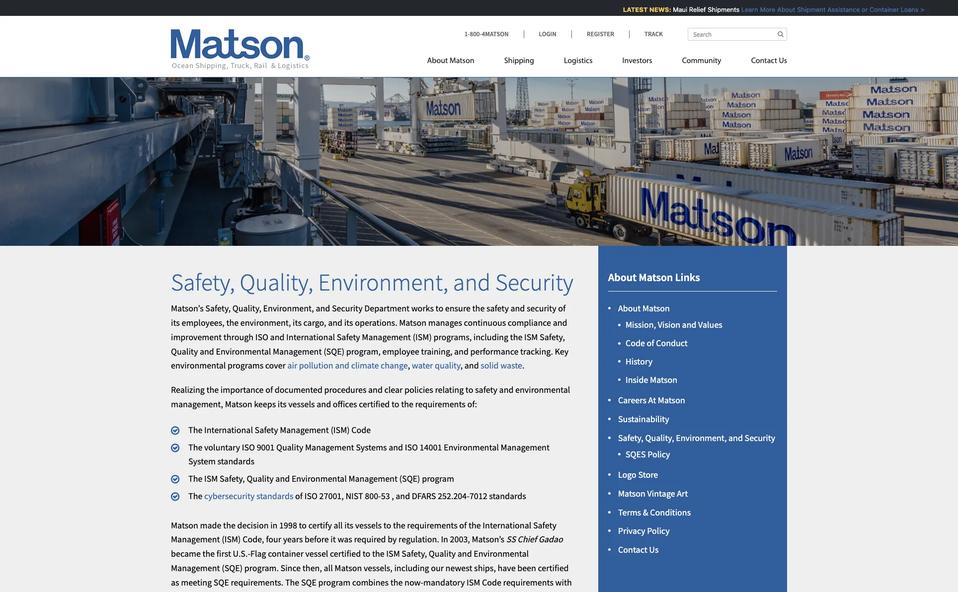 Task type: locate. For each thing, give the bounding box(es) containing it.
vessels down "documented"
[[288, 399, 315, 410]]

contact us down "search" icon
[[752, 57, 788, 65]]

environmental up programs
[[216, 346, 271, 357]]

0 horizontal spatial 800-
[[365, 491, 381, 502]]

2 vertical spatial (sqe)
[[222, 563, 243, 574]]

the left now- at left
[[391, 577, 403, 589]]

1 vertical spatial voluntary
[[185, 592, 221, 593]]

ism inside matson's safety, quality, environment, and security department works to ensure the safety and security of its employees, the environment, its cargo, and its operations. matson manages continuous compliance and improvement through iso and international safety management (ism) programs, including the ism safety, quality and environmental management (sqe) program, employee training, and performance tracking. key environmental programs cover
[[525, 331, 538, 343]]

safety up gadao
[[533, 520, 557, 531]]

0 vertical spatial us
[[779, 57, 788, 65]]

0 horizontal spatial contact
[[619, 545, 648, 556]]

all up it at the bottom of page
[[334, 520, 343, 531]]

its right keeps
[[278, 399, 287, 410]]

2 horizontal spatial code
[[626, 338, 645, 349]]

2 horizontal spatial safety
[[533, 520, 557, 531]]

1 vertical spatial us
[[650, 545, 659, 556]]

latest news: maui relief shipments learn more about shipment assistance or container loans >
[[618, 5, 919, 13]]

0 horizontal spatial all
[[324, 563, 333, 574]]

sqe down then,
[[301, 577, 317, 589]]

iso down environment,
[[255, 331, 268, 343]]

matson made the decision in 1998 to certify all its vessels to the requirements of the international safety management (ism) code, four years before it was required by regulation. in 2003, matson's
[[171, 520, 557, 546]]

first
[[217, 549, 231, 560]]

the up vessels,
[[372, 549, 385, 560]]

u.s.-
[[233, 549, 251, 560]]

1 horizontal spatial program
[[422, 473, 454, 485]]

then,
[[303, 563, 322, 574]]

requirements up in
[[407, 520, 458, 531]]

code,
[[243, 534, 264, 546]]

4matson
[[482, 30, 509, 38]]

1 horizontal spatial vessels
[[355, 520, 382, 531]]

0 vertical spatial matson's
[[171, 303, 204, 314]]

0 horizontal spatial environmental
[[171, 360, 226, 372]]

1 horizontal spatial international
[[286, 331, 335, 343]]

its left operations.
[[344, 317, 353, 329]]

0 vertical spatial quality,
[[240, 267, 314, 297]]

(ism) inside matson made the decision in 1998 to certify all its vessels to the requirements of the international safety management (ism) code, four years before it was required by regulation. in 2003, matson's
[[222, 534, 241, 546]]

1 horizontal spatial including
[[474, 331, 509, 343]]

to up of:
[[466, 384, 474, 396]]

1 horizontal spatial safety
[[337, 331, 360, 343]]

0 horizontal spatial including
[[394, 563, 429, 574]]

system
[[188, 456, 216, 468]]

1 horizontal spatial about matson
[[619, 303, 670, 314]]

1 vertical spatial environment,
[[263, 303, 314, 314]]

matson inside realizing the importance of documented procedures and clear policies relating to safety and environmental management, matson keeps its vessels and offices certified to the requirements of:
[[225, 399, 252, 410]]

ss chief
[[507, 534, 537, 546]]

1 horizontal spatial contact us
[[752, 57, 788, 65]]

works
[[412, 303, 434, 314]]

0 vertical spatial code
[[626, 338, 645, 349]]

the down since
[[285, 577, 299, 589]]

quality,
[[240, 267, 314, 297], [233, 303, 262, 314], [646, 432, 675, 444]]

1 vertical spatial environmental
[[516, 384, 571, 396]]

0 horizontal spatial code
[[352, 424, 371, 436]]

of down mission,
[[647, 338, 655, 349]]

iso down the ism safety, quality and environmental management (sqe) program on the left of the page
[[305, 491, 318, 502]]

the up continuous
[[473, 303, 485, 314]]

all inside ss chief gadao became the first u.s.-flag container vessel certified to the ism safety, quality and environmental management (sqe) program. since then, all matson vessels, including our newest ships, have been certified as meeting sqe requirements. the sqe program combines the now-mandatory ism code requirements with the voluntary iso 9001 quality management and iso 14001 environmental management standards. matso
[[324, 563, 333, 574]]

the up system
[[188, 442, 203, 453]]

matson
[[450, 57, 475, 65], [639, 270, 673, 284], [643, 303, 670, 314], [399, 317, 427, 329], [650, 374, 678, 386], [658, 395, 686, 406], [225, 399, 252, 410], [619, 488, 646, 500], [171, 520, 198, 531], [335, 563, 362, 574]]

1 vertical spatial program
[[318, 577, 351, 589]]

0 vertical spatial about matson
[[427, 57, 475, 65]]

0 vertical spatial safety
[[487, 303, 509, 314]]

0 horizontal spatial safety, quality, environment, and security
[[171, 267, 574, 297]]

safety up continuous
[[487, 303, 509, 314]]

0 vertical spatial voluntary
[[204, 442, 240, 453]]

1 sqe from the left
[[214, 577, 229, 589]]

1 vertical spatial code
[[352, 424, 371, 436]]

quality inside matson's safety, quality, environment, and security department works to ensure the safety and security of its employees, the environment, its cargo, and its operations. matson manages continuous compliance and improvement through iso and international safety management (ism) programs, including the ism safety, quality and environmental management (sqe) program, employee training, and performance tracking. key environmental programs cover
[[171, 346, 198, 357]]

policy right "sqes"
[[648, 449, 670, 460]]

environmental down .
[[516, 384, 571, 396]]

about matson
[[427, 57, 475, 65], [619, 303, 670, 314]]

ism down compliance
[[525, 331, 538, 343]]

cargo,
[[304, 317, 326, 329]]

international down management,
[[204, 424, 253, 436]]

safety inside realizing the importance of documented procedures and clear policies relating to safety and environmental management, matson keeps its vessels and offices certified to the requirements of:
[[475, 384, 498, 396]]

certified up with
[[538, 563, 569, 574]]

1 vertical spatial international
[[204, 424, 253, 436]]

iso
[[255, 331, 268, 343], [242, 442, 255, 453], [405, 442, 418, 453], [305, 491, 318, 502]]

0 vertical spatial requirements
[[415, 399, 466, 410]]

14001
[[420, 442, 442, 453]]

1 vertical spatial contact us link
[[619, 545, 659, 556]]

1 vertical spatial policy
[[648, 526, 670, 537]]

matson's inside matson made the decision in 1998 to certify all its vessels to the requirements of the international safety management (ism) code, four years before it was required by regulation. in 2003, matson's
[[472, 534, 505, 546]]

environmental down now- at left
[[392, 592, 447, 593]]

requirements up the 'standards.'
[[503, 577, 554, 589]]

code of conduct link
[[626, 338, 688, 349]]

policy
[[648, 449, 670, 460], [648, 526, 670, 537]]

0 horizontal spatial standards
[[218, 456, 255, 468]]

1 vertical spatial including
[[394, 563, 429, 574]]

certified down "was"
[[330, 549, 361, 560]]

(ism) down offices
[[331, 424, 350, 436]]

2 horizontal spatial international
[[483, 520, 532, 531]]

continuous
[[464, 317, 506, 329]]

(sqe) up air pollution and climate change link
[[324, 346, 345, 357]]

the up management,
[[207, 384, 219, 396]]

safety inside matson's safety, quality, environment, and security department works to ensure the safety and security of its employees, the environment, its cargo, and its operations. matson manages continuous compliance and improvement through iso and international safety management (ism) programs, including the ism safety, quality and environmental management (sqe) program, employee training, and performance tracking. key environmental programs cover
[[337, 331, 360, 343]]

1 vertical spatial contact
[[619, 545, 648, 556]]

0 horizontal spatial program
[[318, 577, 351, 589]]

code up the history
[[626, 338, 645, 349]]

matson's
[[171, 303, 204, 314], [472, 534, 505, 546]]

to up manages
[[436, 303, 444, 314]]

voluntary up system
[[204, 442, 240, 453]]

matson's right 2003,
[[472, 534, 505, 546]]

matson down works
[[399, 317, 427, 329]]

1 vertical spatial security
[[332, 303, 363, 314]]

relating
[[435, 384, 464, 396]]

assistance
[[822, 5, 855, 13]]

vessels up required
[[355, 520, 382, 531]]

the
[[473, 303, 485, 314], [226, 317, 239, 329], [510, 331, 523, 343], [207, 384, 219, 396], [401, 399, 414, 410], [223, 520, 236, 531], [393, 520, 406, 531], [469, 520, 481, 531], [203, 549, 215, 560], [372, 549, 385, 560], [391, 577, 403, 589], [171, 592, 183, 593]]

0 vertical spatial (ism)
[[413, 331, 432, 343]]

contact down privacy
[[619, 545, 648, 556]]

0 horizontal spatial about matson
[[427, 57, 475, 65]]

1 horizontal spatial code
[[482, 577, 502, 589]]

cybersecurity standards link
[[204, 491, 294, 502]]

1 horizontal spatial sqe
[[301, 577, 317, 589]]

including inside matson's safety, quality, environment, and security department works to ensure the safety and security of its employees, the environment, its cargo, and its operations. matson manages continuous compliance and improvement through iso and international safety management (ism) programs, including the ism safety, quality and environmental management (sqe) program, employee training, and performance tracking. key environmental programs cover
[[474, 331, 509, 343]]

0 horizontal spatial environment,
[[263, 303, 314, 314]]

about matson link down 1-
[[427, 52, 490, 73]]

matson up the vision
[[643, 303, 670, 314]]

the down as at the left bottom of page
[[171, 592, 183, 593]]

the inside the voluntary iso 9001 quality management systems and iso 14001 environmental management system standards
[[188, 442, 203, 453]]

1 horizontal spatial safety, quality, environment, and security
[[619, 432, 776, 444]]

1 vertical spatial safety, quality, environment, and security
[[619, 432, 776, 444]]

all inside matson made the decision in 1998 to certify all its vessels to the requirements of the international safety management (ism) code, four years before it was required by regulation. in 2003, matson's
[[334, 520, 343, 531]]

importance
[[221, 384, 264, 396]]

0 horizontal spatial safety
[[255, 424, 278, 436]]

environmental inside realizing the importance of documented procedures and clear policies relating to safety and environmental management, matson keeps its vessels and offices certified to the requirements of:
[[516, 384, 571, 396]]

sqes policy link
[[626, 449, 670, 460]]

vessels inside realizing the importance of documented procedures and clear policies relating to safety and environmental management, matson keeps its vessels and offices certified to the requirements of:
[[288, 399, 315, 410]]

None search field
[[688, 28, 788, 41]]

dfars
[[412, 491, 436, 502]]

shipping link
[[490, 52, 549, 73]]

required
[[354, 534, 386, 546]]

0 vertical spatial certified
[[359, 399, 390, 410]]

of up 2003,
[[460, 520, 467, 531]]

safety for to
[[475, 384, 498, 396]]

quality down the international safety management (ism) code
[[276, 442, 303, 453]]

contact down search search box
[[752, 57, 778, 65]]

1 vertical spatial (ism)
[[331, 424, 350, 436]]

0 vertical spatial safety
[[337, 331, 360, 343]]

about matson down 1-
[[427, 57, 475, 65]]

about matson up mission,
[[619, 303, 670, 314]]

all right then,
[[324, 563, 333, 574]]

the voluntary iso 9001 quality management systems and iso 14001 environmental management system standards
[[188, 442, 550, 468]]

the international safety management (ism) code
[[188, 424, 371, 436]]

news:
[[644, 5, 666, 13]]

international up ss chief
[[483, 520, 532, 531]]

environmental right 14001
[[444, 442, 499, 453]]

1 horizontal spatial all
[[334, 520, 343, 531]]

mission, vision and values
[[626, 319, 723, 331]]

all
[[334, 520, 343, 531], [324, 563, 333, 574]]

air
[[288, 360, 297, 372]]

0 horizontal spatial sqe
[[214, 577, 229, 589]]

environmental
[[216, 346, 271, 357], [444, 442, 499, 453], [292, 473, 347, 485], [474, 549, 529, 560], [392, 592, 447, 593]]

safety up of:
[[475, 384, 498, 396]]

.
[[523, 360, 525, 372]]

1 vertical spatial requirements
[[407, 520, 458, 531]]

to down required
[[363, 549, 371, 560]]

of inside matson's safety, quality, environment, and security department works to ensure the safety and security of its employees, the environment, its cargo, and its operations. matson manages continuous compliance and improvement through iso and international safety management (ism) programs, including the ism safety, quality and environmental management (sqe) program, employee training, and performance tracking. key environmental programs cover
[[558, 303, 566, 314]]

ism down system
[[204, 473, 218, 485]]

to down 'clear'
[[392, 399, 400, 410]]

vessels inside matson made the decision in 1998 to certify all its vessels to the requirements of the international safety management (ism) code, four years before it was required by regulation. in 2003, matson's
[[355, 520, 382, 531]]

2 horizontal spatial security
[[745, 432, 776, 444]]

safety up program,
[[337, 331, 360, 343]]

1-800-4matson
[[465, 30, 509, 38]]

ships,
[[474, 563, 496, 574]]

about matson link
[[427, 52, 490, 73], [619, 303, 670, 314]]

as
[[171, 577, 179, 589]]

environmental up '27001,'
[[292, 473, 347, 485]]

0 horizontal spatial (ism)
[[222, 534, 241, 546]]

program inside ss chief gadao became the first u.s.-flag container vessel certified to the ism safety, quality and environmental management (sqe) program. since then, all matson vessels, including our newest ships, have been certified as meeting sqe requirements. the sqe program combines the now-mandatory ism code requirements with the voluntary iso 9001 quality management and iso 14001 environmental management standards. matso
[[318, 577, 351, 589]]

with
[[556, 577, 572, 589]]

inside matson link
[[626, 374, 678, 386]]

the down management,
[[188, 424, 203, 436]]

was
[[338, 534, 352, 546]]

2 vertical spatial quality,
[[646, 432, 675, 444]]

2 vertical spatial requirements
[[503, 577, 554, 589]]

1 horizontal spatial environmental
[[516, 384, 571, 396]]

programs,
[[434, 331, 472, 343]]

2 horizontal spatial environment,
[[676, 432, 727, 444]]

1 vertical spatial all
[[324, 563, 333, 574]]

1 vertical spatial contact us
[[619, 545, 659, 556]]

including up now- at left
[[394, 563, 429, 574]]

0 vertical spatial (sqe)
[[324, 346, 345, 357]]

standards right system
[[218, 456, 255, 468]]

standards
[[218, 456, 255, 468], [257, 491, 294, 502], [489, 491, 526, 502]]

contact us down privacy policy link
[[619, 545, 659, 556]]

sqe up iso 9001
[[214, 577, 229, 589]]

1 vertical spatial 800-
[[365, 491, 381, 502]]

about matson link up mission,
[[619, 303, 670, 314]]

cover
[[265, 360, 286, 372]]

matson left links
[[639, 270, 673, 284]]

the down system
[[188, 473, 203, 485]]

contact inside top menu 'navigation'
[[752, 57, 778, 65]]

1 vertical spatial about matson
[[619, 303, 670, 314]]

the for the ism safety, quality and environmental management (sqe) program
[[188, 473, 203, 485]]

safety for the
[[487, 303, 509, 314]]

of inside about matson links section
[[647, 338, 655, 349]]

1 vertical spatial matson's
[[472, 534, 505, 546]]

0 vertical spatial vessels
[[288, 399, 315, 410]]

0 vertical spatial international
[[286, 331, 335, 343]]

0 horizontal spatial matson's
[[171, 303, 204, 314]]

inside matson
[[626, 374, 678, 386]]

flag
[[251, 549, 266, 560]]

safety inside matson made the decision in 1998 to certify all its vessels to the requirements of the international safety management (ism) code, four years before it was required by regulation. in 2003, matson's
[[533, 520, 557, 531]]

1 horizontal spatial security
[[496, 267, 574, 297]]

voluntary down meeting
[[185, 592, 221, 593]]

2 vertical spatial environment,
[[676, 432, 727, 444]]

about
[[772, 5, 790, 13], [427, 57, 448, 65], [609, 270, 637, 284], [619, 303, 641, 314]]

0 vertical spatial environment,
[[318, 267, 449, 297]]

performance
[[471, 346, 519, 357]]

conduct
[[656, 338, 688, 349]]

careers at matson link
[[619, 395, 686, 406]]

quality up cybersecurity standards link on the bottom left of the page
[[247, 473, 274, 485]]

(ism)
[[413, 331, 432, 343], [331, 424, 350, 436], [222, 534, 241, 546]]

1 horizontal spatial environment,
[[318, 267, 449, 297]]

offices
[[333, 399, 357, 410]]

requirements down relating
[[415, 399, 466, 410]]

quality
[[435, 360, 461, 372]]

quality down improvement
[[171, 346, 198, 357]]

code down ships,
[[482, 577, 502, 589]]

0 horizontal spatial contact us
[[619, 545, 659, 556]]

0 vertical spatial about matson link
[[427, 52, 490, 73]]

2 vertical spatial safety
[[533, 520, 557, 531]]

1 horizontal spatial about matson link
[[619, 303, 670, 314]]

contact us link down privacy policy link
[[619, 545, 659, 556]]

matson left made
[[171, 520, 198, 531]]

the right made
[[223, 520, 236, 531]]

air pollution and climate change link
[[288, 360, 408, 372]]

investors
[[623, 57, 653, 65]]

&
[[643, 507, 649, 518]]

1 horizontal spatial (sqe)
[[324, 346, 345, 357]]

matson inside top menu 'navigation'
[[450, 57, 475, 65]]

code up the systems on the left
[[352, 424, 371, 436]]

learn more about shipment assistance or container loans > link
[[736, 5, 919, 13]]

1 horizontal spatial matson's
[[472, 534, 505, 546]]

contact us inside about matson links section
[[619, 545, 659, 556]]

0 vertical spatial security
[[496, 267, 574, 297]]

management
[[362, 331, 411, 343], [273, 346, 322, 357], [280, 424, 329, 436], [305, 442, 354, 453], [501, 442, 550, 453], [349, 473, 398, 485], [171, 534, 220, 546], [171, 563, 220, 574], [286, 592, 335, 593], [449, 592, 498, 593]]

shipment
[[792, 5, 820, 13]]

iso inside matson's safety, quality, environment, and security department works to ensure the safety and security of its employees, the environment, its cargo, and its operations. matson manages continuous compliance and improvement through iso and international safety management (ism) programs, including the ism safety, quality and environmental management (sqe) program, employee training, and performance tracking. key environmental programs cover
[[255, 331, 268, 343]]

international inside matson's safety, quality, environment, and security department works to ensure the safety and security of its employees, the environment, its cargo, and its operations. matson manages continuous compliance and improvement through iso and international safety management (ism) programs, including the ism safety, quality and environmental management (sqe) program, employee training, and performance tracking. key environmental programs cover
[[286, 331, 335, 343]]

1 vertical spatial vessels
[[355, 520, 382, 531]]

contact us inside top menu 'navigation'
[[752, 57, 788, 65]]

1-
[[465, 30, 470, 38]]

matson down 1-
[[450, 57, 475, 65]]

cybersecurity
[[204, 491, 255, 502]]

through
[[224, 331, 254, 343]]

employees,
[[182, 317, 225, 329]]

standards up in in the bottom of the page
[[257, 491, 294, 502]]

of up keeps
[[266, 384, 273, 396]]

its inside matson made the decision in 1998 to certify all its vessels to the requirements of the international safety management (ism) code, four years before it was required by regulation. in 2003, matson's
[[345, 520, 354, 531]]

water quality link
[[412, 360, 461, 372]]

terms & conditions link
[[619, 507, 691, 518]]

(sqe) inside ss chief gadao became the first u.s.-flag container vessel certified to the ism safety, quality and environmental management (sqe) program. since then, all matson vessels, including our newest ships, have been certified as meeting sqe requirements. the sqe program combines the now-mandatory ism code requirements with the voluntary iso 9001 quality management and iso 14001 environmental management standards. matso
[[222, 563, 243, 574]]

1-800-4matson link
[[465, 30, 524, 38]]

realizing
[[171, 384, 205, 396]]

to up by
[[384, 520, 391, 531]]

sqes policy
[[626, 449, 670, 460]]

0 vertical spatial program
[[422, 473, 454, 485]]

sqes
[[626, 449, 646, 460]]

iso left 14001
[[405, 442, 418, 453]]

Search search field
[[688, 28, 788, 41]]

the for the international safety management (ism) code
[[188, 424, 203, 436]]

0 vertical spatial contact
[[752, 57, 778, 65]]

us down privacy policy link
[[650, 545, 659, 556]]

safety inside matson's safety, quality, environment, and security department works to ensure the safety and security of its employees, the environment, its cargo, and its operations. matson manages continuous compliance and improvement through iso and international safety management (ism) programs, including the ism safety, quality and environmental management (sqe) program, employee training, and performance tracking. key environmental programs cover
[[487, 303, 509, 314]]

security
[[496, 267, 574, 297], [332, 303, 363, 314], [745, 432, 776, 444]]

compliance
[[508, 317, 551, 329]]

keeps
[[254, 399, 276, 410]]

policy down terms & conditions link
[[648, 526, 670, 537]]

the up made
[[188, 491, 203, 502]]

voluntary inside ss chief gadao became the first u.s.-flag container vessel certified to the ism safety, quality and environmental management (sqe) program. since then, all matson vessels, including our newest ships, have been certified as meeting sqe requirements. the sqe program combines the now-mandatory ism code requirements with the voluntary iso 9001 quality management and iso 14001 environmental management standards. matso
[[185, 592, 221, 593]]

1 horizontal spatial contact us link
[[737, 52, 788, 73]]

it
[[331, 534, 336, 546]]

safety, quality, environment, and security
[[171, 267, 574, 297], [619, 432, 776, 444]]

safety
[[487, 303, 509, 314], [475, 384, 498, 396]]

(ism) up training,
[[413, 331, 432, 343]]

environmental inside the voluntary iso 9001 quality management systems and iso 14001 environmental management system standards
[[444, 442, 499, 453]]

1 vertical spatial safety
[[475, 384, 498, 396]]

matson down importance
[[225, 399, 252, 410]]

0 horizontal spatial vessels
[[288, 399, 315, 410]]

manages
[[428, 317, 462, 329]]

requirements inside ss chief gadao became the first u.s.-flag container vessel certified to the ism safety, quality and environmental management (sqe) program. since then, all matson vessels, including our newest ships, have been certified as meeting sqe requirements. the sqe program combines the now-mandatory ism code requirements with the voluntary iso 9001 quality management and iso 14001 environmental management standards. matso
[[503, 577, 554, 589]]

us down "search" icon
[[779, 57, 788, 65]]

international inside matson made the decision in 1998 to certify all its vessels to the requirements of the international safety management (ism) code, four years before it was required by regulation. in 2003, matson's
[[483, 520, 532, 531]]

0 horizontal spatial (sqe)
[[222, 563, 243, 574]]

matson's up employees,
[[171, 303, 204, 314]]

(sqe) up dfars
[[400, 473, 420, 485]]

its left cargo,
[[293, 317, 302, 329]]

0 vertical spatial policy
[[648, 449, 670, 460]]

1 vertical spatial certified
[[330, 549, 361, 560]]

0 vertical spatial including
[[474, 331, 509, 343]]

vessels,
[[364, 563, 393, 574]]

27001,
[[319, 491, 344, 502]]

international down cargo,
[[286, 331, 335, 343]]

0 vertical spatial contact us
[[752, 57, 788, 65]]

of right the security
[[558, 303, 566, 314]]

(sqe) inside matson's safety, quality, environment, and security department works to ensure the safety and security of its employees, the environment, its cargo, and its operations. matson manages continuous compliance and improvement through iso and international safety management (ism) programs, including the ism safety, quality and environmental management (sqe) program, employee training, and performance tracking. key environmental programs cover
[[324, 346, 345, 357]]

certified down 'clear'
[[359, 399, 390, 410]]

policies
[[405, 384, 433, 396]]

requirements inside matson made the decision in 1998 to certify all its vessels to the requirements of the international safety management (ism) code, four years before it was required by regulation. in 2003, matson's
[[407, 520, 458, 531]]

1 horizontal spatial us
[[779, 57, 788, 65]]



Task type: vqa. For each thing, say whether or not it's contained in the screenshot.
l
no



Task type: describe. For each thing, give the bounding box(es) containing it.
privacy policy link
[[619, 526, 670, 537]]

matson vintage art
[[619, 488, 688, 500]]

environmental inside matson's safety, quality, environment, and security department works to ensure the safety and security of its employees, the environment, its cargo, and its operations. matson manages continuous compliance and improvement through iso and international safety management (ism) programs, including the ism safety, quality and environmental management (sqe) program, employee training, and performance tracking. key environmental programs cover
[[216, 346, 271, 357]]

quality down in
[[429, 549, 456, 560]]

code of conduct
[[626, 338, 688, 349]]

regulation.
[[399, 534, 439, 546]]

contact inside about matson links section
[[619, 545, 648, 556]]

mission, vision and values link
[[626, 319, 723, 331]]

careers at matson
[[619, 395, 686, 406]]

certify
[[309, 520, 332, 531]]

to inside matson's safety, quality, environment, and security department works to ensure the safety and security of its employees, the environment, its cargo, and its operations. matson manages continuous compliance and improvement through iso and international safety management (ism) programs, including the ism safety, quality and environmental management (sqe) program, employee training, and performance tracking. key environmental programs cover
[[436, 303, 444, 314]]

matson's inside matson's safety, quality, environment, and security department works to ensure the safety and security of its employees, the environment, its cargo, and its operations. matson manages continuous compliance and improvement through iso and international safety management (ism) programs, including the ism safety, quality and environmental management (sqe) program, employee training, and performance tracking. key environmental programs cover
[[171, 303, 204, 314]]

matson vintage art link
[[619, 488, 688, 500]]

security inside about matson links section
[[745, 432, 776, 444]]

1 horizontal spatial (ism)
[[331, 424, 350, 436]]

the left first
[[203, 549, 215, 560]]

more
[[755, 5, 770, 13]]

matson inside ss chief gadao became the first u.s.-flag container vessel certified to the ism safety, quality and environmental management (sqe) program. since then, all matson vessels, including our newest ships, have been certified as meeting sqe requirements. the sqe program combines the now-mandatory ism code requirements with the voluntary iso 9001 quality management and iso 14001 environmental management standards. matso
[[335, 563, 362, 574]]

privacy
[[619, 526, 646, 537]]

programs
[[228, 360, 264, 372]]

safety, quality, environment, and security inside about matson links section
[[619, 432, 776, 444]]

quality, inside matson's safety, quality, environment, and security department works to ensure the safety and security of its employees, the environment, its cargo, and its operations. matson manages continuous compliance and improvement through iso and international safety management (ism) programs, including the ism safety, quality and environmental management (sqe) program, employee training, and performance tracking. key environmental programs cover
[[233, 303, 262, 314]]

systems
[[356, 442, 387, 453]]

procedures
[[324, 384, 367, 396]]

the down compliance
[[510, 331, 523, 343]]

logo
[[619, 469, 637, 481]]

management,
[[171, 399, 223, 410]]

matson up terms
[[619, 488, 646, 500]]

about matson links
[[609, 270, 700, 284]]

matson inside matson made the decision in 1998 to certify all its vessels to the requirements of the international safety management (ism) code, four years before it was required by regulation. in 2003, matson's
[[171, 520, 198, 531]]

the inside ss chief gadao became the first u.s.-flag container vessel certified to the ism safety, quality and environmental management (sqe) program. since then, all matson vessels, including our newest ships, have been certified as meeting sqe requirements. the sqe program combines the now-mandatory ism code requirements with the voluntary iso 9001 quality management and iso 14001 environmental management standards. matso
[[285, 577, 299, 589]]

safety, inside ss chief gadao became the first u.s.-flag container vessel certified to the ism safety, quality and environmental management (sqe) program. since then, all matson vessels, including our newest ships, have been certified as meeting sqe requirements. the sqe program combines the now-mandatory ism code requirements with the voluntary iso 9001 quality management and iso 14001 environmental management standards. matso
[[402, 549, 427, 560]]

search image
[[778, 31, 784, 37]]

1 vertical spatial (sqe)
[[400, 473, 420, 485]]

2 sqe from the left
[[301, 577, 317, 589]]

2 horizontal spatial ,
[[461, 360, 463, 372]]

waste
[[501, 360, 523, 372]]

history
[[626, 356, 653, 367]]

of down the ism safety, quality and environmental management (sqe) program on the left of the page
[[295, 491, 303, 502]]

nist
[[346, 491, 363, 502]]

environment, inside matson's safety, quality, environment, and security department works to ensure the safety and security of its employees, the environment, its cargo, and its operations. matson manages continuous compliance and improvement through iso and international safety management (ism) programs, including the ism safety, quality and environmental management (sqe) program, employee training, and performance tracking. key environmental programs cover
[[263, 303, 314, 314]]

air pollution and climate change , water quality , and solid waste .
[[288, 360, 525, 372]]

environment, inside about matson links section
[[676, 432, 727, 444]]

latest
[[618, 5, 642, 13]]

in
[[271, 520, 278, 531]]

ism down ships,
[[467, 577, 481, 589]]

iso 9001
[[223, 592, 256, 593]]

environmental up have
[[474, 549, 529, 560]]

container
[[864, 5, 894, 13]]

the up through
[[226, 317, 239, 329]]

of inside realizing the importance of documented procedures and clear policies relating to safety and environmental management, matson keeps its vessels and offices certified to the requirements of:
[[266, 384, 273, 396]]

careers
[[619, 395, 647, 406]]

2 vertical spatial certified
[[538, 563, 569, 574]]

its inside realizing the importance of documented procedures and clear policies relating to safety and environmental management, matson keeps its vessels and offices certified to the requirements of:
[[278, 399, 287, 410]]

its up improvement
[[171, 317, 180, 329]]

documented
[[275, 384, 323, 396]]

53
[[381, 491, 390, 502]]

policy for sqes policy
[[648, 449, 670, 460]]

matson inside matson's safety, quality, environment, and security department works to ensure the safety and security of its employees, the environment, its cargo, and its operations. matson manages continuous compliance and improvement through iso and international safety management (ism) programs, including the ism safety, quality and environmental management (sqe) program, employee training, and performance tracking. key environmental programs cover
[[399, 317, 427, 329]]

1 vertical spatial about matson link
[[619, 303, 670, 314]]

maui
[[667, 5, 682, 13]]

conditions
[[650, 507, 691, 518]]

improvement
[[171, 331, 222, 343]]

pollution
[[299, 360, 333, 372]]

have
[[498, 563, 516, 574]]

iso left 9001
[[242, 442, 255, 453]]

standards inside the voluntary iso 9001 quality management systems and iso 14001 environmental management system standards
[[218, 456, 255, 468]]

>
[[915, 5, 919, 13]]

in
[[441, 534, 448, 546]]

of inside matson made the decision in 1998 to certify all its vessels to the requirements of the international safety management (ism) code, four years before it was required by regulation. in 2003, matson's
[[460, 520, 467, 531]]

logo store link
[[619, 469, 658, 481]]

became
[[171, 549, 201, 560]]

community
[[682, 57, 722, 65]]

the up by
[[393, 520, 406, 531]]

sustainability
[[619, 414, 670, 425]]

register link
[[572, 30, 629, 38]]

logistics
[[564, 57, 593, 65]]

water
[[412, 360, 433, 372]]

the down 'policies'
[[401, 399, 414, 410]]

the cybersecurity standards of iso 27001, nist 800-53 , and dfars 252.204-7012 standards
[[188, 491, 526, 502]]

security
[[527, 303, 557, 314]]

logistics link
[[549, 52, 608, 73]]

requirements.
[[231, 577, 284, 589]]

9001
[[257, 442, 275, 453]]

ensure
[[445, 303, 471, 314]]

our
[[431, 563, 444, 574]]

to right 1998
[[299, 520, 307, 531]]

blue matson logo with ocean, shipping, truck, rail and logistics written beneath it. image
[[171, 29, 310, 70]]

0 horizontal spatial ,
[[392, 491, 394, 502]]

track link
[[629, 30, 663, 38]]

1 horizontal spatial standards
[[257, 491, 294, 502]]

0 horizontal spatial international
[[204, 424, 253, 436]]

ism down by
[[386, 549, 400, 560]]

code inside about matson links section
[[626, 338, 645, 349]]

quality inside the voluntary iso 9001 quality management systems and iso 14001 environmental management system standards
[[276, 442, 303, 453]]

inside
[[626, 374, 649, 386]]

1 vertical spatial safety
[[255, 424, 278, 436]]

1998
[[279, 520, 297, 531]]

0 horizontal spatial contact us link
[[619, 545, 659, 556]]

register
[[587, 30, 615, 38]]

shipments
[[702, 5, 734, 13]]

0 vertical spatial contact us link
[[737, 52, 788, 73]]

vessel
[[306, 549, 328, 560]]

history link
[[626, 356, 653, 367]]

(ism) inside matson's safety, quality, environment, and security department works to ensure the safety and security of its employees, the environment, its cargo, and its operations. matson manages continuous compliance and improvement through iso and international safety management (ism) programs, including the ism safety, quality and environmental management (sqe) program, employee training, and performance tracking. key environmental programs cover
[[413, 331, 432, 343]]

combines
[[352, 577, 389, 589]]

newest
[[446, 563, 473, 574]]

quality down requirements.
[[257, 592, 284, 593]]

including inside ss chief gadao became the first u.s.-flag container vessel certified to the ism safety, quality and environmental management (sqe) program. since then, all matson vessels, including our newest ships, have been certified as meeting sqe requirements. the sqe program combines the now-mandatory ism code requirements with the voluntary iso 9001 quality management and iso 14001 environmental management standards. matso
[[394, 563, 429, 574]]

0 horizontal spatial about matson link
[[427, 52, 490, 73]]

mission,
[[626, 319, 656, 331]]

mandatory
[[424, 577, 465, 589]]

quality, inside about matson links section
[[646, 432, 675, 444]]

gadao
[[539, 534, 563, 546]]

vintage
[[648, 488, 676, 500]]

privacy policy
[[619, 526, 670, 537]]

security inside matson's safety, quality, environment, and security department works to ensure the safety and security of its employees, the environment, its cargo, and its operations. matson manages continuous compliance and improvement through iso and international safety management (ism) programs, including the ism safety, quality and environmental management (sqe) program, employee training, and performance tracking. key environmental programs cover
[[332, 303, 363, 314]]

and inside the voluntary iso 9001 quality management systems and iso 14001 environmental management system standards
[[389, 442, 403, 453]]

voluntary inside the voluntary iso 9001 quality management systems and iso 14001 environmental management system standards
[[204, 442, 240, 453]]

about matson links section
[[586, 246, 800, 593]]

environmental inside matson's safety, quality, environment, and security department works to ensure the safety and security of its employees, the environment, its cargo, and its operations. matson manages continuous compliance and improvement through iso and international safety management (ism) programs, including the ism safety, quality and environmental management (sqe) program, employee training, and performance tracking. key environmental programs cover
[[171, 360, 226, 372]]

0 vertical spatial 800-
[[470, 30, 482, 38]]

to inside ss chief gadao became the first u.s.-flag container vessel certified to the ism safety, quality and environmental management (sqe) program. since then, all matson vessels, including our newest ships, have been certified as meeting sqe requirements. the sqe program combines the now-mandatory ism code requirements with the voluntary iso 9001 quality management and iso 14001 environmental management standards. matso
[[363, 549, 371, 560]]

art
[[677, 488, 688, 500]]

matson right at
[[658, 395, 686, 406]]

the up 2003,
[[469, 520, 481, 531]]

requirements inside realizing the importance of documented procedures and clear policies relating to safety and environmental management, matson keeps its vessels and offices certified to the requirements of:
[[415, 399, 466, 410]]

matson up at
[[650, 374, 678, 386]]

2 horizontal spatial standards
[[489, 491, 526, 502]]

about inside top menu 'navigation'
[[427, 57, 448, 65]]

operations.
[[355, 317, 398, 329]]

standards.
[[500, 592, 539, 593]]

safety, inside about matson links section
[[619, 432, 644, 444]]

key
[[555, 346, 569, 357]]

us inside about matson links section
[[650, 545, 659, 556]]

policy for privacy policy
[[648, 526, 670, 537]]

logo store
[[619, 469, 658, 481]]

1 horizontal spatial ,
[[408, 360, 410, 372]]

program.
[[245, 563, 279, 574]]

2003,
[[450, 534, 470, 546]]

safety, quality, environment, and security link
[[619, 432, 776, 444]]

track
[[645, 30, 663, 38]]

about matson inside section
[[619, 303, 670, 314]]

values
[[699, 319, 723, 331]]

been
[[518, 563, 536, 574]]

sustainability link
[[619, 414, 670, 425]]

at
[[649, 395, 656, 406]]

top menu navigation
[[427, 52, 788, 73]]

cranes load and offload matson containers from the containership at the terminal. image
[[0, 62, 959, 246]]

terms & conditions
[[619, 507, 691, 518]]

management inside matson made the decision in 1998 to certify all its vessels to the requirements of the international safety management (ism) code, four years before it was required by regulation. in 2003, matson's
[[171, 534, 220, 546]]

environment,
[[241, 317, 291, 329]]

tracking.
[[521, 346, 553, 357]]

since
[[281, 563, 301, 574]]

the for the voluntary iso 9001 quality management systems and iso 14001 environmental management system standards
[[188, 442, 203, 453]]

climate
[[351, 360, 379, 372]]

code inside ss chief gadao became the first u.s.-flag container vessel certified to the ism safety, quality and environmental management (sqe) program. since then, all matson vessels, including our newest ships, have been certified as meeting sqe requirements. the sqe program combines the now-mandatory ism code requirements with the voluntary iso 9001 quality management and iso 14001 environmental management standards. matso
[[482, 577, 502, 589]]

four
[[266, 534, 281, 546]]

certified inside realizing the importance of documented procedures and clear policies relating to safety and environmental management, matson keeps its vessels and offices certified to the requirements of:
[[359, 399, 390, 410]]

us inside top menu 'navigation'
[[779, 57, 788, 65]]

about matson inside top menu 'navigation'
[[427, 57, 475, 65]]



